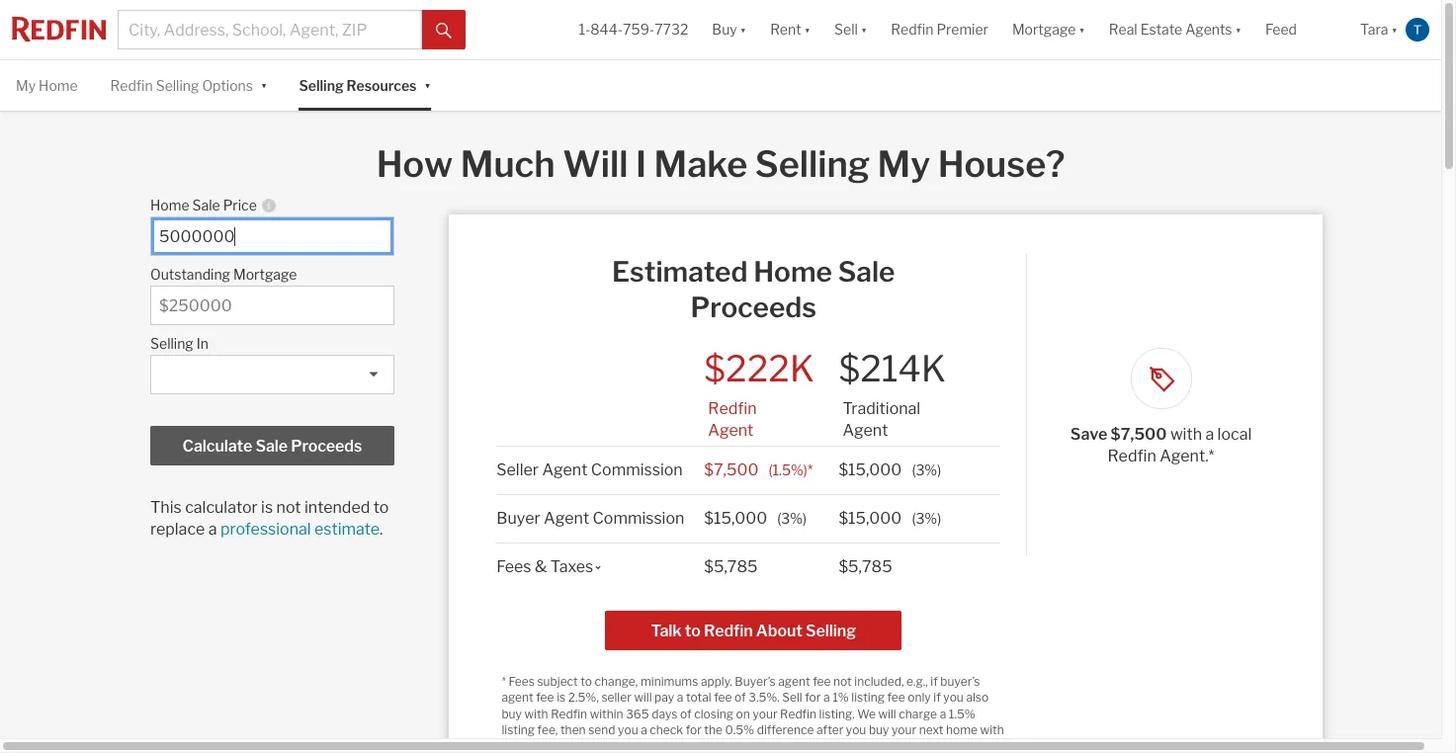 Task type: vqa. For each thing, say whether or not it's contained in the screenshot.
Professional Estimate Link
yes



Task type: describe. For each thing, give the bounding box(es) containing it.
selling resources ▾
[[299, 76, 431, 94]]

outstanding
[[150, 266, 230, 283]]

premier
[[937, 21, 989, 38]]

2 horizontal spatial you
[[944, 691, 964, 705]]

1.5%
[[949, 707, 976, 722]]

.
[[380, 520, 383, 539]]

0 vertical spatial agent
[[779, 674, 811, 689]]

mortgage ▾ button
[[1013, 0, 1086, 59]]

traditional
[[843, 399, 921, 418]]

fee left 'only'
[[888, 691, 906, 705]]

a right pay
[[677, 691, 684, 705]]

* inside * fees subject to change, minimums apply. buyer's agent fee not included, e.g., if buyer's agent fee is 2.5%, seller will pay a total fee of 3.5%. sell for a 1% listing fee only if you also buy with redfin within 365 days of closing on your redfin listing. we will charge a 1.5% listing fee, then send you a check for the 0.5% difference after you buy your next home with us.
[[502, 674, 506, 689]]

will
[[563, 143, 628, 186]]

professional estimate .
[[221, 520, 383, 539]]

commission for seller agent commission
[[591, 461, 683, 479]]

3.5%.
[[749, 691, 780, 705]]

rent ▾ button
[[759, 0, 823, 59]]

▾ right rent ▾
[[861, 21, 868, 38]]

0 vertical spatial will
[[634, 691, 652, 705]]

1 horizontal spatial your
[[892, 723, 917, 738]]

charge
[[899, 707, 938, 722]]

0 horizontal spatial listing
[[502, 723, 535, 738]]

sale inside estimated home sale proceeds
[[838, 255, 896, 289]]

$15,000 for $15,000
[[839, 509, 902, 528]]

home
[[946, 723, 978, 738]]

2.5%,
[[568, 691, 599, 705]]

1 vertical spatial of
[[681, 707, 692, 722]]

759-
[[623, 21, 655, 38]]

agents
[[1186, 21, 1233, 38]]

local
[[1218, 426, 1252, 444]]

real estate agents ▾
[[1109, 21, 1242, 38]]

▾ left "real"
[[1079, 21, 1086, 38]]

check
[[650, 723, 683, 738]]

save
[[1071, 426, 1108, 444]]

apply.
[[701, 674, 733, 689]]

calculator
[[185, 499, 258, 518]]

agent inside $214k traditional agent
[[843, 421, 888, 440]]

talk to redfin about selling
[[651, 622, 857, 641]]

$7,500 (1.5%) *
[[704, 461, 813, 479]]

1 horizontal spatial listing
[[852, 691, 885, 705]]

price
[[223, 197, 257, 214]]

we
[[858, 707, 876, 722]]

my home link
[[16, 60, 78, 111]]

buy ▾ button
[[701, 0, 759, 59]]

sell inside * fees subject to change, minimums apply. buyer's agent fee not included, e.g., if buyer's agent fee is 2.5%, seller will pay a total fee of 3.5%. sell for a 1% listing fee only if you also buy with redfin within 365 days of closing on your redfin listing. we will charge a 1.5% listing fee, then send you a check for the 0.5% difference after you buy your next home with us.
[[783, 691, 803, 705]]

options
[[202, 77, 253, 94]]

redfin premier
[[891, 21, 989, 38]]

redfin up then
[[551, 707, 588, 722]]

sell ▾ button
[[823, 0, 880, 59]]

outstanding mortgage
[[150, 266, 297, 283]]

▾ right tara
[[1392, 21, 1398, 38]]

save $7,500
[[1071, 426, 1171, 444]]

resources
[[347, 77, 417, 94]]

▾ right buy
[[740, 21, 747, 38]]

sale for price
[[192, 197, 220, 214]]

send
[[589, 723, 616, 738]]

user photo image
[[1406, 18, 1430, 42]]

buy ▾
[[712, 21, 747, 38]]

buyer
[[497, 509, 541, 528]]

1 vertical spatial my
[[878, 143, 931, 186]]

taxes
[[551, 558, 594, 576]]

how much will i make selling my house?
[[377, 143, 1066, 186]]

the
[[704, 723, 723, 738]]

calculate sale proceeds
[[183, 437, 362, 456]]

a left "1%"
[[824, 691, 830, 705]]

pay
[[655, 691, 675, 705]]

selling inside button
[[806, 622, 857, 641]]

1 vertical spatial for
[[686, 723, 702, 738]]

sell ▾
[[835, 21, 868, 38]]

on
[[736, 707, 750, 722]]

replace
[[150, 520, 205, 539]]

make
[[654, 143, 748, 186]]

redfin selling options link
[[110, 60, 253, 111]]

estimate
[[315, 520, 380, 539]]

1 horizontal spatial you
[[846, 723, 867, 738]]

1 $5,785 from the left
[[704, 558, 758, 576]]

agent right seller
[[542, 461, 588, 479]]

mortgage ▾ button
[[1001, 0, 1098, 59]]

0 horizontal spatial you
[[618, 723, 638, 738]]

seller
[[497, 461, 539, 479]]

fees inside * fees subject to change, minimums apply. buyer's agent fee not included, e.g., if buyer's agent fee is 2.5%, seller will pay a total fee of 3.5%. sell for a 1% listing fee only if you also buy with redfin within 365 days of closing on your redfin listing. we will charge a 1.5% listing fee, then send you a check for the 0.5% difference after you buy your next home with us.
[[509, 674, 535, 689]]

1 horizontal spatial $7,500
[[1111, 426, 1168, 444]]

submit search image
[[436, 22, 452, 38]]

(3%) for $15,000
[[912, 510, 942, 527]]

buyer's
[[941, 674, 981, 689]]

7732
[[655, 21, 689, 38]]

is inside * fees subject to change, minimums apply. buyer's agent fee not included, e.g., if buyer's agent fee is 2.5%, seller will pay a total fee of 3.5%. sell for a 1% listing fee only if you also buy with redfin within 365 days of closing on your redfin listing. we will charge a 1.5% listing fee, then send you a check for the 0.5% difference after you buy your next home with us.
[[557, 691, 566, 705]]

* inside $7,500 (1.5%) *
[[808, 462, 813, 478]]

$15,000 (3%) for $7,500
[[839, 461, 942, 479]]

feed
[[1266, 21, 1298, 38]]

844-
[[591, 21, 623, 38]]

Outstanding Mortgage text field
[[159, 297, 385, 316]]

1 horizontal spatial for
[[805, 691, 821, 705]]

2 vertical spatial with
[[981, 723, 1005, 738]]

this calculator is not intended to replace a
[[150, 499, 389, 539]]

$222k redfin agent
[[704, 347, 815, 440]]

proceeds inside calculate sale proceeds button
[[291, 437, 362, 456]]

us.
[[502, 740, 517, 754]]

seller
[[602, 691, 632, 705]]

in
[[197, 336, 209, 352]]

0 horizontal spatial your
[[753, 707, 778, 722]]

0.5%
[[725, 723, 755, 738]]

about
[[756, 622, 803, 641]]

1 vertical spatial $7,500
[[704, 461, 759, 479]]

after
[[817, 723, 844, 738]]

listing.
[[819, 707, 855, 722]]

redfin selling options ▾
[[110, 76, 267, 94]]

a inside with a local redfin agent.*
[[1206, 426, 1215, 444]]

real estate agents ▾ link
[[1109, 0, 1242, 59]]

redfin up the difference
[[780, 707, 817, 722]]

fee down the subject
[[536, 691, 554, 705]]

estimated home sale proceeds
[[612, 255, 896, 325]]

how
[[377, 143, 453, 186]]

proceeds inside estimated home sale proceeds
[[691, 291, 817, 325]]

a left 1.5%
[[940, 707, 947, 722]]



Task type: locate. For each thing, give the bounding box(es) containing it.
$5,785
[[704, 558, 758, 576], [839, 558, 893, 576]]

1 horizontal spatial $5,785
[[839, 558, 893, 576]]

0 vertical spatial of
[[735, 691, 746, 705]]

0 vertical spatial for
[[805, 691, 821, 705]]

selling inside selling resources ▾
[[299, 77, 344, 94]]

calculate sale proceeds button
[[150, 427, 394, 466]]

0 vertical spatial proceeds
[[691, 291, 817, 325]]

of down total
[[681, 707, 692, 722]]

0 horizontal spatial sale
[[192, 197, 220, 214]]

with a local redfin agent.*
[[1108, 426, 1252, 466]]

(3%) for $7,500
[[912, 462, 942, 478]]

1 vertical spatial listing
[[502, 723, 535, 738]]

rent ▾ button
[[771, 0, 811, 59]]

you down 365
[[618, 723, 638, 738]]

1 horizontal spatial proceeds
[[691, 291, 817, 325]]

fees
[[497, 558, 532, 576], [509, 674, 535, 689]]

my inside my home link
[[16, 77, 36, 94]]

0 horizontal spatial proceeds
[[291, 437, 362, 456]]

with
[[1171, 426, 1203, 444], [525, 707, 548, 722], [981, 723, 1005, 738]]

0 horizontal spatial sell
[[783, 691, 803, 705]]

talk to redfin about selling button
[[606, 611, 902, 651]]

0 vertical spatial sell
[[835, 21, 858, 38]]

not inside this calculator is not intended to replace a
[[276, 499, 301, 518]]

to up .
[[374, 499, 389, 518]]

1 vertical spatial is
[[557, 691, 566, 705]]

agent
[[708, 421, 754, 440], [843, 421, 888, 440], [542, 461, 588, 479], [544, 509, 590, 528]]

to inside this calculator is not intended to replace a
[[374, 499, 389, 518]]

redfin down save $7,500
[[1108, 447, 1157, 466]]

this
[[150, 499, 182, 518]]

0 horizontal spatial my
[[16, 77, 36, 94]]

will up 365
[[634, 691, 652, 705]]

will
[[634, 691, 652, 705], [879, 707, 897, 722]]

estimated
[[612, 255, 748, 289]]

seller agent commission
[[497, 461, 683, 479]]

redfin inside 'button'
[[891, 21, 934, 38]]

subject
[[538, 674, 578, 689]]

$7,500 left (1.5%)
[[704, 461, 759, 479]]

0 vertical spatial mortgage
[[1013, 21, 1076, 38]]

1 horizontal spatial mortgage
[[1013, 21, 1076, 38]]

redfin inside the $222k redfin agent
[[708, 399, 757, 418]]

not inside * fees subject to change, minimums apply. buyer's agent fee not included, e.g., if buyer's agent fee is 2.5%, seller will pay a total fee of 3.5%. sell for a 1% listing fee only if you also buy with redfin within 365 days of closing on your redfin listing. we will charge a 1.5% listing fee, then send you a check for the 0.5% difference after you buy your next home with us.
[[834, 674, 852, 689]]

fee down apply.
[[714, 691, 732, 705]]

professional
[[221, 520, 311, 539]]

1 horizontal spatial home
[[150, 197, 189, 214]]

real
[[1109, 21, 1138, 38]]

agent inside the $222k redfin agent
[[708, 421, 754, 440]]

$7,500
[[1111, 426, 1168, 444], [704, 461, 759, 479]]

will right we
[[879, 707, 897, 722]]

selling in element
[[150, 326, 384, 355]]

agent right buyer on the left
[[544, 509, 590, 528]]

0 vertical spatial buy
[[502, 707, 522, 722]]

professional estimate link
[[221, 520, 380, 539]]

2 vertical spatial to
[[581, 674, 592, 689]]

agent up us.
[[502, 691, 534, 705]]

0 horizontal spatial with
[[525, 707, 548, 722]]

2 $5,785 from the left
[[839, 558, 893, 576]]

proceeds up the $222k
[[691, 291, 817, 325]]

then
[[561, 723, 586, 738]]

fees left the subject
[[509, 674, 535, 689]]

with up agent.*
[[1171, 426, 1203, 444]]

1 vertical spatial home
[[150, 197, 189, 214]]

house?
[[938, 143, 1066, 186]]

sell right rent ▾
[[835, 21, 858, 38]]

0 vertical spatial to
[[374, 499, 389, 518]]

$214k traditional agent
[[839, 347, 947, 440]]

minimums
[[641, 674, 699, 689]]

for left the
[[686, 723, 702, 738]]

0 horizontal spatial buy
[[502, 707, 522, 722]]

0 horizontal spatial will
[[634, 691, 652, 705]]

to right talk
[[685, 622, 701, 641]]

0 vertical spatial is
[[261, 499, 273, 518]]

talk
[[651, 622, 682, 641]]

0 vertical spatial with
[[1171, 426, 1203, 444]]

rent ▾
[[771, 21, 811, 38]]

tara
[[1361, 21, 1389, 38]]

1 vertical spatial proceeds
[[291, 437, 362, 456]]

sale for proceeds
[[256, 437, 288, 456]]

0 horizontal spatial agent
[[502, 691, 534, 705]]

much
[[461, 143, 556, 186]]

not
[[276, 499, 301, 518], [834, 674, 852, 689]]

you
[[944, 691, 964, 705], [618, 723, 638, 738], [846, 723, 867, 738]]

mortgage inside dropdown button
[[1013, 21, 1076, 38]]

$222k
[[704, 347, 815, 391]]

e.g.,
[[907, 674, 928, 689]]

1 vertical spatial buy
[[869, 723, 890, 738]]

1 horizontal spatial sale
[[256, 437, 288, 456]]

outstanding mortgage element
[[150, 256, 384, 286]]

1 vertical spatial to
[[685, 622, 701, 641]]

not up "professional estimate" link
[[276, 499, 301, 518]]

1 horizontal spatial not
[[834, 674, 852, 689]]

0 vertical spatial home
[[39, 77, 78, 94]]

selling in
[[150, 336, 209, 352]]

only
[[908, 691, 931, 705]]

difference
[[757, 723, 814, 738]]

sell right 3.5%.
[[783, 691, 803, 705]]

redfin left premier
[[891, 21, 934, 38]]

real estate agents ▾ button
[[1098, 0, 1254, 59]]

0 horizontal spatial is
[[261, 499, 273, 518]]

▾ inside "link"
[[1236, 21, 1242, 38]]

▾ right options
[[261, 76, 267, 92]]

commission
[[591, 461, 683, 479], [593, 509, 685, 528]]

home sale price
[[150, 197, 257, 214]]

(3%)
[[912, 462, 942, 478], [778, 510, 807, 527], [912, 510, 942, 527]]

redfin
[[891, 21, 934, 38], [110, 77, 153, 94], [708, 399, 757, 418], [1108, 447, 1157, 466], [704, 622, 753, 641], [551, 707, 588, 722], [780, 707, 817, 722]]

0 horizontal spatial to
[[374, 499, 389, 518]]

fees & taxes
[[497, 558, 594, 576]]

1-844-759-7732
[[579, 21, 689, 38]]

to inside button
[[685, 622, 701, 641]]

1 vertical spatial agent
[[502, 691, 534, 705]]

0 horizontal spatial for
[[686, 723, 702, 738]]

a down calculator
[[208, 520, 217, 539]]

2 vertical spatial sale
[[256, 437, 288, 456]]

your down charge
[[892, 723, 917, 738]]

tara ▾
[[1361, 21, 1398, 38]]

* left the subject
[[502, 674, 506, 689]]

fees left &
[[497, 558, 532, 576]]

redfin down the $222k
[[708, 399, 757, 418]]

listing up us.
[[502, 723, 535, 738]]

sell ▾ button
[[835, 0, 868, 59]]

1 vertical spatial your
[[892, 723, 917, 738]]

commission down the seller agent commission
[[593, 509, 685, 528]]

redfin premier button
[[880, 0, 1001, 59]]

buy up us.
[[502, 707, 522, 722]]

buyer agent commission
[[497, 509, 685, 528]]

sell
[[835, 21, 858, 38], [783, 691, 803, 705]]

within
[[590, 707, 624, 722]]

to inside * fees subject to change, minimums apply. buyer's agent fee not included, e.g., if buyer's agent fee is 2.5%, seller will pay a total fee of 3.5%. sell for a 1% listing fee only if you also buy with redfin within 365 days of closing on your redfin listing. we will charge a 1.5% listing fee, then send you a check for the 0.5% difference after you buy your next home with us.
[[581, 674, 592, 689]]

fee
[[813, 674, 831, 689], [536, 691, 554, 705], [714, 691, 732, 705], [888, 691, 906, 705]]

next
[[919, 723, 944, 738]]

home for my home
[[39, 77, 78, 94]]

$15,000 for $7,500
[[839, 461, 902, 479]]

calculate
[[183, 437, 252, 456]]

sell inside dropdown button
[[835, 21, 858, 38]]

selling inside 'redfin selling options ▾'
[[156, 77, 199, 94]]

with up fee,
[[525, 707, 548, 722]]

for left "1%"
[[805, 691, 821, 705]]

mortgage up outstanding mortgage "text field" in the left top of the page
[[233, 266, 297, 283]]

commission up buyer agent commission
[[591, 461, 683, 479]]

1 vertical spatial will
[[879, 707, 897, 722]]

0 vertical spatial $7,500
[[1111, 426, 1168, 444]]

2 vertical spatial home
[[754, 255, 833, 289]]

0 horizontal spatial mortgage
[[233, 266, 297, 283]]

proceeds up intended at left bottom
[[291, 437, 362, 456]]

▾ right "resources"
[[425, 76, 431, 92]]

1 vertical spatial not
[[834, 674, 852, 689]]

0 vertical spatial your
[[753, 707, 778, 722]]

1%
[[833, 691, 849, 705]]

redfin inside with a local redfin agent.*
[[1108, 447, 1157, 466]]

mortgage left "real"
[[1013, 21, 1076, 38]]

your
[[753, 707, 778, 722], [892, 723, 917, 738]]

0 vertical spatial not
[[276, 499, 301, 518]]

1 horizontal spatial will
[[879, 707, 897, 722]]

redfin inside 'redfin selling options ▾'
[[110, 77, 153, 94]]

365
[[626, 707, 649, 722]]

0 vertical spatial listing
[[852, 691, 885, 705]]

buy ▾ button
[[712, 0, 747, 59]]

estate
[[1141, 21, 1183, 38]]

0 vertical spatial sale
[[192, 197, 220, 214]]

if right 'only'
[[934, 691, 941, 705]]

1 horizontal spatial *
[[808, 462, 813, 478]]

closing
[[695, 707, 734, 722]]

1-
[[579, 21, 591, 38]]

agent down 'traditional'
[[843, 421, 888, 440]]

1 horizontal spatial with
[[981, 723, 1005, 738]]

▾ right agents
[[1236, 21, 1242, 38]]

City, Address, School, Agent, ZIP search field
[[118, 10, 422, 49]]

days
[[652, 707, 678, 722]]

1 vertical spatial fees
[[509, 674, 535, 689]]

1 horizontal spatial agent
[[779, 674, 811, 689]]

1 vertical spatial with
[[525, 707, 548, 722]]

0 horizontal spatial home
[[39, 77, 78, 94]]

of
[[735, 691, 746, 705], [681, 707, 692, 722]]

your down 3.5%.
[[753, 707, 778, 722]]

not up "1%"
[[834, 674, 852, 689]]

1 vertical spatial sell
[[783, 691, 803, 705]]

to
[[374, 499, 389, 518], [685, 622, 701, 641], [581, 674, 592, 689]]

you down we
[[846, 723, 867, 738]]

0 horizontal spatial of
[[681, 707, 692, 722]]

is inside this calculator is not intended to replace a
[[261, 499, 273, 518]]

$15,000 (3%) for $15,000
[[839, 509, 942, 528]]

fee up listing.
[[813, 674, 831, 689]]

0 horizontal spatial *
[[502, 674, 506, 689]]

1 vertical spatial sale
[[838, 255, 896, 289]]

1 vertical spatial mortgage
[[233, 266, 297, 283]]

1 horizontal spatial is
[[557, 691, 566, 705]]

0 vertical spatial commission
[[591, 461, 683, 479]]

a inside this calculator is not intended to replace a
[[208, 520, 217, 539]]

with right home
[[981, 723, 1005, 738]]

0 vertical spatial *
[[808, 462, 813, 478]]

agent up $7,500 (1.5%) *
[[708, 421, 754, 440]]

0 horizontal spatial $5,785
[[704, 558, 758, 576]]

1 horizontal spatial sell
[[835, 21, 858, 38]]

▾ inside selling resources ▾
[[425, 76, 431, 92]]

buy
[[502, 707, 522, 722], [869, 723, 890, 738]]

Home Sale Price text field
[[159, 228, 385, 247]]

is up professional
[[261, 499, 273, 518]]

1 vertical spatial *
[[502, 674, 506, 689]]

a down 365
[[641, 723, 648, 738]]

mortgage ▾
[[1013, 21, 1086, 38]]

redfin left about
[[704, 622, 753, 641]]

listing up we
[[852, 691, 885, 705]]

agent up 3.5%.
[[779, 674, 811, 689]]

if
[[931, 674, 938, 689], [934, 691, 941, 705]]

sale inside button
[[256, 437, 288, 456]]

for
[[805, 691, 821, 705], [686, 723, 702, 738]]

* down the $222k redfin agent
[[808, 462, 813, 478]]

home for estimated home sale proceeds
[[754, 255, 833, 289]]

$7,500 right save
[[1111, 426, 1168, 444]]

0 vertical spatial my
[[16, 77, 36, 94]]

1 vertical spatial commission
[[593, 509, 685, 528]]

a left 'local'
[[1206, 426, 1215, 444]]

with inside with a local redfin agent.*
[[1171, 426, 1203, 444]]

buy
[[712, 21, 737, 38]]

to up 2.5%,
[[581, 674, 592, 689]]

1 vertical spatial if
[[934, 691, 941, 705]]

buy down we
[[869, 723, 890, 738]]

0 horizontal spatial $7,500
[[704, 461, 759, 479]]

0 horizontal spatial not
[[276, 499, 301, 518]]

▾
[[740, 21, 747, 38], [805, 21, 811, 38], [861, 21, 868, 38], [1079, 21, 1086, 38], [1236, 21, 1242, 38], [1392, 21, 1398, 38], [261, 76, 267, 92], [425, 76, 431, 92]]

1 horizontal spatial of
[[735, 691, 746, 705]]

2 horizontal spatial with
[[1171, 426, 1203, 444]]

redfin right my home
[[110, 77, 153, 94]]

* fees subject to change, minimums apply. buyer's agent fee not included, e.g., if buyer's agent fee is 2.5%, seller will pay a total fee of 3.5%. sell for a 1% listing fee only if you also buy with redfin within 365 days of closing on your redfin listing. we will charge a 1.5% listing fee, then send you a check for the 0.5% difference after you buy your next home with us.
[[502, 674, 1005, 754]]

▾ inside 'redfin selling options ▾'
[[261, 76, 267, 92]]

1 horizontal spatial my
[[878, 143, 931, 186]]

2 horizontal spatial sale
[[838, 255, 896, 289]]

1 horizontal spatial to
[[581, 674, 592, 689]]

is down the subject
[[557, 691, 566, 705]]

commission for buyer agent commission
[[593, 509, 685, 528]]

agent.*
[[1160, 447, 1215, 466]]

is
[[261, 499, 273, 518], [557, 691, 566, 705]]

▾ right the rent
[[805, 21, 811, 38]]

home inside estimated home sale proceeds
[[754, 255, 833, 289]]

2 horizontal spatial home
[[754, 255, 833, 289]]

0 vertical spatial if
[[931, 674, 938, 689]]

change,
[[595, 674, 638, 689]]

redfin inside button
[[704, 622, 753, 641]]

selling resources link
[[299, 60, 417, 111]]

&
[[535, 558, 547, 576]]

1 horizontal spatial buy
[[869, 723, 890, 738]]

1-844-759-7732 link
[[579, 21, 689, 38]]

of up on
[[735, 691, 746, 705]]

if right e.g.,
[[931, 674, 938, 689]]

2 horizontal spatial to
[[685, 622, 701, 641]]

$15,000
[[839, 461, 902, 479], [704, 509, 768, 528], [839, 509, 902, 528]]

total
[[686, 691, 712, 705]]

0 vertical spatial fees
[[497, 558, 532, 576]]

you down buyer's
[[944, 691, 964, 705]]



